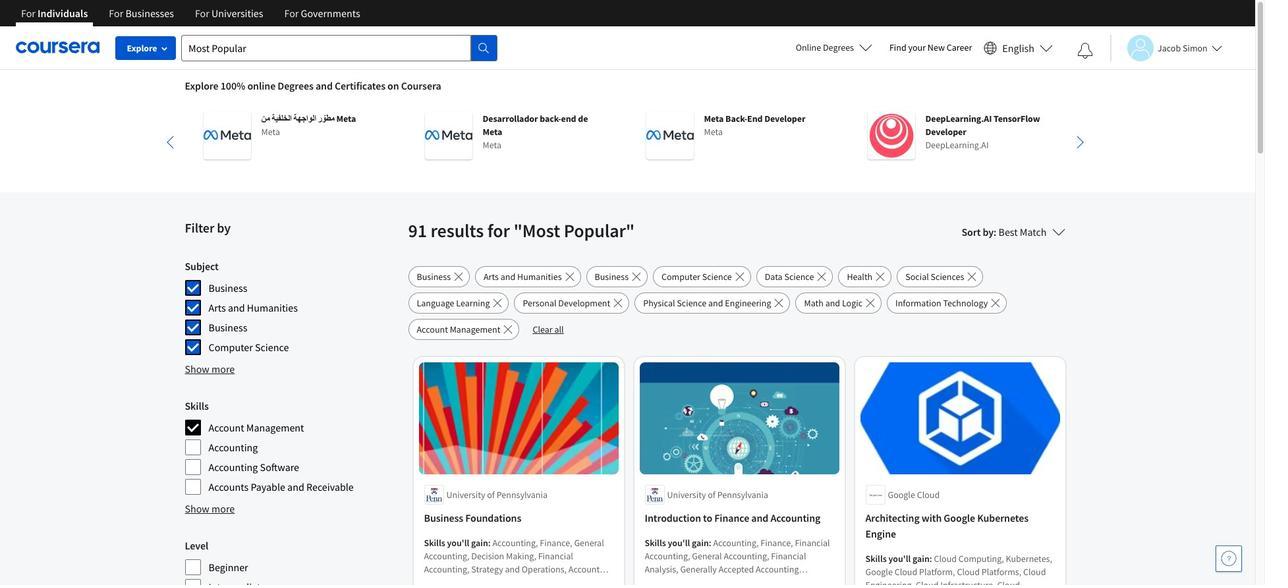Task type: describe. For each thing, give the bounding box(es) containing it.
businesses
[[125, 7, 174, 20]]

with
[[922, 512, 942, 525]]

business inside business foundations link
[[424, 512, 463, 525]]

sciences
[[931, 271, 964, 283]]

more for accounts payable and receivable
[[212, 502, 235, 515]]

information technology button
[[887, 293, 1007, 314]]

coursera
[[401, 79, 441, 92]]

google cloud
[[888, 489, 940, 501]]

simon
[[1183, 42, 1208, 54]]

What do you want to learn? text field
[[181, 35, 471, 61]]

"most
[[514, 219, 560, 242]]

personal development
[[523, 297, 610, 309]]

2 vertical spatial accounting
[[771, 512, 820, 525]]

google inside cloud computing, kubernetes, google cloud platform, cloud platforms, cloud engineering, cloud infrastructure, clo
[[865, 566, 893, 578]]

math
[[804, 297, 824, 309]]

pennsylvania for to
[[717, 489, 768, 501]]

math and logic
[[804, 297, 863, 309]]

best
[[999, 225, 1018, 239]]

de
[[578, 113, 588, 125]]

platforms,
[[982, 566, 1021, 578]]

arts and humanities button
[[475, 266, 581, 287]]

personal development button
[[514, 293, 629, 314]]

personal
[[523, 297, 556, 309]]

skills you'll gain : for business
[[424, 537, 493, 549]]

development
[[558, 297, 610, 309]]

2 horizontal spatial you'll
[[889, 553, 911, 565]]

الخلفية
[[272, 113, 292, 125]]

business foundations
[[424, 512, 521, 525]]

explore for explore 100% online degrees and certificates on coursera
[[185, 79, 218, 92]]

skills you'll gain : for introduction
[[645, 537, 713, 549]]

meta image for meta back-end developer meta
[[646, 112, 693, 159]]

by for filter
[[217, 219, 231, 236]]

cloud up engineering,
[[895, 566, 917, 578]]

: up 'platform,'
[[930, 553, 932, 565]]

91 results for "most popular"
[[408, 219, 635, 242]]

computing,
[[959, 553, 1004, 565]]

91
[[408, 219, 427, 242]]

online
[[247, 79, 276, 92]]

health
[[847, 271, 873, 283]]

you'll for introduction
[[668, 537, 690, 549]]

foundations
[[465, 512, 521, 525]]

architecting with google kubernetes engine
[[865, 512, 1029, 541]]

filter
[[185, 219, 214, 236]]

social
[[905, 271, 929, 283]]

architecting with google kubernetes engine link
[[865, 510, 1055, 542]]

university of pennsylvania for foundations
[[446, 489, 548, 501]]

help center image
[[1221, 551, 1237, 567]]

for individuals
[[21, 7, 88, 20]]

explore 100% online degrees and certificates on coursera
[[185, 79, 441, 92]]

2 deeplearning.ai from the top
[[925, 139, 989, 151]]

مطوّر
[[318, 113, 335, 125]]

engine
[[865, 527, 896, 541]]

2 business button from the left
[[586, 266, 648, 287]]

beginner
[[209, 561, 248, 574]]

of for foundations
[[487, 489, 495, 501]]

management inside 'button'
[[450, 324, 500, 335]]

clear all
[[533, 324, 564, 335]]

on
[[388, 79, 399, 92]]

1 deeplearning.ai from the top
[[925, 113, 992, 125]]

engineering,
[[865, 579, 914, 585]]

career
[[947, 42, 972, 53]]

language learning
[[417, 297, 490, 309]]

science for 'physical science and engineering' button
[[677, 297, 707, 309]]

pennsylvania for foundations
[[497, 489, 548, 501]]

arts and humanities inside button
[[484, 271, 562, 283]]

show more button for computer
[[185, 361, 235, 377]]

meta image for desarrollador back-end de meta meta
[[425, 112, 472, 159]]

accounting for accounting
[[209, 441, 258, 454]]

account management inside 'button'
[[417, 324, 500, 335]]

you'll for business
[[447, 537, 469, 549]]

show for accounts
[[185, 502, 209, 515]]

physical science and engineering button
[[635, 293, 790, 314]]

developer inside meta back-end developer meta
[[764, 113, 805, 125]]

all
[[554, 324, 564, 335]]

google inside architecting with google kubernetes engine
[[944, 512, 975, 525]]

online
[[796, 42, 821, 53]]

cloud down kubernetes,
[[1023, 566, 1046, 578]]

level group
[[185, 538, 400, 585]]

finance
[[714, 512, 749, 525]]

by for sort
[[983, 225, 994, 239]]

business foundations link
[[424, 510, 613, 526]]

more for computer science
[[212, 362, 235, 376]]

and inside "skills" group
[[287, 480, 304, 494]]

english button
[[979, 26, 1058, 69]]

1 vertical spatial degrees
[[278, 79, 314, 92]]

physical science and engineering
[[643, 297, 771, 309]]

and inside subject 'group'
[[228, 301, 245, 314]]

for governments
[[284, 7, 360, 20]]

cloud computing, kubernetes, google cloud platform, cloud platforms, cloud engineering, cloud infrastructure, clo
[[865, 553, 1054, 585]]

technology
[[943, 297, 988, 309]]

social sciences
[[905, 271, 964, 283]]

introduction to finance and accounting
[[645, 512, 820, 525]]

sort
[[962, 225, 981, 239]]

clear
[[533, 324, 553, 335]]

for
[[487, 219, 510, 242]]

show notifications image
[[1077, 43, 1093, 59]]

english
[[1002, 41, 1034, 54]]

jacob simon button
[[1110, 35, 1222, 61]]

learning
[[456, 297, 490, 309]]

popular"
[[564, 219, 635, 242]]

show more button for accounts
[[185, 501, 235, 517]]

: down foundations
[[488, 537, 491, 549]]

0 vertical spatial google
[[888, 489, 915, 501]]

humanities inside subject 'group'
[[247, 301, 298, 314]]

find your new career
[[889, 42, 972, 53]]

universities
[[212, 7, 263, 20]]

online degrees button
[[785, 33, 883, 62]]

arts and humanities inside subject 'group'
[[209, 301, 298, 314]]

subject
[[185, 260, 219, 273]]

show more for computer science
[[185, 362, 235, 376]]

science for data science button
[[784, 271, 814, 283]]

for universities
[[195, 7, 263, 20]]

for businesses
[[109, 7, 174, 20]]

for for governments
[[284, 7, 299, 20]]

computer inside subject 'group'
[[209, 341, 253, 354]]

results
[[431, 219, 484, 242]]



Task type: locate. For each thing, give the bounding box(es) containing it.
new
[[928, 42, 945, 53]]

software
[[260, 461, 299, 474]]

0 vertical spatial computer
[[662, 271, 700, 283]]

for left universities
[[195, 7, 209, 20]]

account up accounting software
[[209, 421, 244, 434]]

computer science inside subject 'group'
[[209, 341, 289, 354]]

2 university from the left
[[667, 489, 706, 501]]

show more
[[185, 362, 235, 376], [185, 502, 235, 515]]

1 horizontal spatial by
[[983, 225, 994, 239]]

2 for from the left
[[109, 7, 123, 20]]

more
[[212, 362, 235, 376], [212, 502, 235, 515]]

cloud up infrastructure,
[[957, 566, 980, 578]]

your
[[908, 42, 926, 53]]

science inside subject 'group'
[[255, 341, 289, 354]]

show
[[185, 362, 209, 376], [185, 502, 209, 515]]

1 horizontal spatial you'll
[[668, 537, 690, 549]]

1 vertical spatial arts
[[209, 301, 226, 314]]

1 horizontal spatial arts
[[484, 271, 499, 283]]

0 vertical spatial explore
[[127, 42, 157, 54]]

1 vertical spatial computer
[[209, 341, 253, 354]]

2 show more button from the top
[[185, 501, 235, 517]]

1 horizontal spatial developer
[[925, 126, 966, 138]]

1 horizontal spatial degrees
[[823, 42, 854, 53]]

management inside "skills" group
[[246, 421, 304, 434]]

explore down for businesses
[[127, 42, 157, 54]]

account management inside "skills" group
[[209, 421, 304, 434]]

0 vertical spatial show more
[[185, 362, 235, 376]]

1 horizontal spatial explore
[[185, 79, 218, 92]]

1 horizontal spatial management
[[450, 324, 500, 335]]

data science button
[[756, 266, 833, 287]]

1 vertical spatial explore
[[185, 79, 218, 92]]

university up introduction
[[667, 489, 706, 501]]

you'll down introduction
[[668, 537, 690, 549]]

cloud down 'platform,'
[[916, 579, 939, 585]]

computer inside button
[[662, 271, 700, 283]]

for left businesses
[[109, 7, 123, 20]]

2 show from the top
[[185, 502, 209, 515]]

0 horizontal spatial you'll
[[447, 537, 469, 549]]

4 for from the left
[[284, 7, 299, 20]]

0 horizontal spatial business button
[[408, 266, 470, 287]]

you'll up engineering,
[[889, 553, 911, 565]]

developer
[[764, 113, 805, 125], [925, 126, 966, 138]]

1 vertical spatial computer science
[[209, 341, 289, 354]]

information
[[895, 297, 941, 309]]

meta back-end developer meta
[[704, 113, 805, 138]]

gain down to
[[692, 537, 709, 549]]

0 horizontal spatial pennsylvania
[[497, 489, 548, 501]]

0 horizontal spatial degrees
[[278, 79, 314, 92]]

university of pennsylvania for to
[[667, 489, 768, 501]]

google up architecting
[[888, 489, 915, 501]]

skills you'll gain : up engineering,
[[865, 553, 934, 565]]

0 horizontal spatial meta image
[[203, 112, 251, 159]]

pennsylvania up introduction to finance and accounting link
[[717, 489, 768, 501]]

of up foundations
[[487, 489, 495, 501]]

business
[[417, 271, 451, 283], [595, 271, 629, 283], [209, 281, 247, 295], [209, 321, 247, 334], [424, 512, 463, 525]]

pennsylvania
[[497, 489, 548, 501], [717, 489, 768, 501]]

banner navigation
[[11, 0, 371, 36]]

cloud up 'platform,'
[[934, 553, 957, 565]]

1 of from the left
[[487, 489, 495, 501]]

google
[[888, 489, 915, 501], [944, 512, 975, 525], [865, 566, 893, 578]]

0 vertical spatial show more button
[[185, 361, 235, 377]]

0 horizontal spatial arts and humanities
[[209, 301, 298, 314]]

2 horizontal spatial meta image
[[646, 112, 693, 159]]

account down language
[[417, 324, 448, 335]]

show for computer
[[185, 362, 209, 376]]

0 horizontal spatial account management
[[209, 421, 304, 434]]

2 horizontal spatial gain
[[913, 553, 930, 565]]

by right sort
[[983, 225, 994, 239]]

accounting up accounting software
[[209, 441, 258, 454]]

language learning button
[[408, 293, 509, 314]]

level
[[185, 539, 208, 552]]

university
[[446, 489, 485, 501], [667, 489, 706, 501]]

1 horizontal spatial gain
[[692, 537, 709, 549]]

1 pennsylvania from the left
[[497, 489, 548, 501]]

accounting software
[[209, 461, 299, 474]]

1 meta image from the left
[[203, 112, 251, 159]]

1 horizontal spatial arts and humanities
[[484, 271, 562, 283]]

information technology
[[895, 297, 988, 309]]

explore
[[127, 42, 157, 54], [185, 79, 218, 92]]

None search field
[[181, 35, 497, 61]]

: down to
[[709, 537, 711, 549]]

account inside "skills" group
[[209, 421, 244, 434]]

management down learning
[[450, 324, 500, 335]]

tensorflow
[[994, 113, 1040, 125]]

الواجهة
[[294, 113, 316, 125]]

0 vertical spatial account
[[417, 324, 448, 335]]

arts up learning
[[484, 271, 499, 283]]

0 horizontal spatial university of pennsylvania
[[446, 489, 548, 501]]

1 vertical spatial account management
[[209, 421, 304, 434]]

developer right deeplearning.ai image
[[925, 126, 966, 138]]

1 vertical spatial more
[[212, 502, 235, 515]]

computer science button
[[653, 266, 751, 287]]

2 horizontal spatial skills you'll gain :
[[865, 553, 934, 565]]

account
[[417, 324, 448, 335], [209, 421, 244, 434]]

accounts payable and receivable
[[209, 480, 354, 494]]

1 horizontal spatial meta image
[[425, 112, 472, 159]]

match
[[1020, 225, 1047, 239]]

1 horizontal spatial of
[[708, 489, 716, 501]]

explore for explore
[[127, 42, 157, 54]]

degrees right online
[[823, 42, 854, 53]]

degrees inside popup button
[[823, 42, 854, 53]]

: left best
[[994, 225, 997, 239]]

desarrollador back-end de meta meta
[[483, 113, 588, 151]]

arts inside subject 'group'
[[209, 301, 226, 314]]

2 vertical spatial google
[[865, 566, 893, 578]]

1 vertical spatial accounting
[[209, 461, 258, 474]]

computer
[[662, 271, 700, 283], [209, 341, 253, 354]]

0 vertical spatial humanities
[[517, 271, 562, 283]]

0 horizontal spatial computer science
[[209, 341, 289, 354]]

jacob
[[1158, 42, 1181, 54]]

1 horizontal spatial computer science
[[662, 271, 732, 283]]

explore button
[[115, 36, 176, 60]]

2 more from the top
[[212, 502, 235, 515]]

receivable
[[306, 480, 354, 494]]

developer right 'end'
[[764, 113, 805, 125]]

1 horizontal spatial skills you'll gain :
[[645, 537, 713, 549]]

1 vertical spatial arts and humanities
[[209, 301, 298, 314]]

arts and humanities
[[484, 271, 562, 283], [209, 301, 298, 314]]

science
[[702, 271, 732, 283], [784, 271, 814, 283], [677, 297, 707, 309], [255, 341, 289, 354]]

skills group
[[185, 398, 400, 495]]

0 vertical spatial deeplearning.ai
[[925, 113, 992, 125]]

coursera image
[[16, 37, 99, 58]]

arts down subject
[[209, 301, 226, 314]]

cloud
[[917, 489, 940, 501], [934, 553, 957, 565], [895, 566, 917, 578], [957, 566, 980, 578], [1023, 566, 1046, 578], [916, 579, 939, 585]]

0 vertical spatial more
[[212, 362, 235, 376]]

deeplearning.ai tensorflow developer deeplearning.ai
[[925, 113, 1040, 151]]

business button up development
[[586, 266, 648, 287]]

2 show more from the top
[[185, 502, 235, 515]]

degrees right online at top left
[[278, 79, 314, 92]]

1 horizontal spatial humanities
[[517, 271, 562, 283]]

0 vertical spatial degrees
[[823, 42, 854, 53]]

account management down language learning button
[[417, 324, 500, 335]]

governments
[[301, 7, 360, 20]]

0 vertical spatial account management
[[417, 324, 500, 335]]

back-
[[540, 113, 561, 125]]

language
[[417, 297, 454, 309]]

kubernetes,
[[1006, 553, 1052, 565]]

computer science
[[662, 271, 732, 283], [209, 341, 289, 354]]

من
[[261, 113, 270, 125]]

2 pennsylvania from the left
[[717, 489, 768, 501]]

0 vertical spatial management
[[450, 324, 500, 335]]

introduction
[[645, 512, 701, 525]]

science for computer science button
[[702, 271, 732, 283]]

accounts
[[209, 480, 249, 494]]

introduction to finance and accounting link
[[645, 510, 834, 526]]

1 business button from the left
[[408, 266, 470, 287]]

0 vertical spatial computer science
[[662, 271, 732, 283]]

2 of from the left
[[708, 489, 716, 501]]

0 horizontal spatial of
[[487, 489, 495, 501]]

0 horizontal spatial management
[[246, 421, 304, 434]]

1 horizontal spatial account management
[[417, 324, 500, 335]]

1 show from the top
[[185, 362, 209, 376]]

by right filter
[[217, 219, 231, 236]]

meta
[[336, 113, 356, 125], [704, 113, 724, 125], [261, 126, 280, 138], [483, 126, 502, 138], [704, 126, 723, 138], [483, 139, 501, 151]]

gain for foundations
[[471, 537, 488, 549]]

health button
[[838, 266, 892, 287]]

1 vertical spatial deeplearning.ai
[[925, 139, 989, 151]]

desarrollador
[[483, 113, 538, 125]]

skills you'll gain :
[[424, 537, 493, 549], [645, 537, 713, 549], [865, 553, 934, 565]]

0 vertical spatial developer
[[764, 113, 805, 125]]

sort by : best match
[[962, 225, 1047, 239]]

1 horizontal spatial computer
[[662, 271, 700, 283]]

business button
[[408, 266, 470, 287], [586, 266, 648, 287]]

university of pennsylvania up foundations
[[446, 489, 548, 501]]

0 horizontal spatial by
[[217, 219, 231, 236]]

university of pennsylvania up to
[[667, 489, 768, 501]]

management up software
[[246, 421, 304, 434]]

explore left 100%
[[185, 79, 218, 92]]

1 for from the left
[[21, 7, 36, 20]]

google up engineering,
[[865, 566, 893, 578]]

developer inside deeplearning.ai tensorflow developer deeplearning.ai
[[925, 126, 966, 138]]

university up the business foundations
[[446, 489, 485, 501]]

find
[[889, 42, 906, 53]]

skills inside group
[[185, 399, 209, 412]]

gain up 'platform,'
[[913, 553, 930, 565]]

accounting right finance
[[771, 512, 820, 525]]

1 vertical spatial management
[[246, 421, 304, 434]]

meta image for مطوّر الواجهة الخلفية من meta meta
[[203, 112, 251, 159]]

0 horizontal spatial humanities
[[247, 301, 298, 314]]

end
[[561, 113, 576, 125]]

1 vertical spatial developer
[[925, 126, 966, 138]]

0 horizontal spatial account
[[209, 421, 244, 434]]

2 meta image from the left
[[425, 112, 472, 159]]

2 university of pennsylvania from the left
[[667, 489, 768, 501]]

certificates
[[335, 79, 385, 92]]

1 vertical spatial show more button
[[185, 501, 235, 517]]

kubernetes
[[977, 512, 1029, 525]]

show more button
[[185, 361, 235, 377], [185, 501, 235, 517]]

individuals
[[38, 7, 88, 20]]

1 horizontal spatial university of pennsylvania
[[667, 489, 768, 501]]

pennsylvania up business foundations link
[[497, 489, 548, 501]]

1 more from the top
[[212, 362, 235, 376]]

and
[[316, 79, 333, 92], [501, 271, 515, 283], [708, 297, 723, 309], [825, 297, 840, 309], [228, 301, 245, 314], [287, 480, 304, 494], [751, 512, 768, 525]]

1 horizontal spatial business button
[[586, 266, 648, 287]]

1 university of pennsylvania from the left
[[446, 489, 548, 501]]

account inside 'button'
[[417, 324, 448, 335]]

for left individuals
[[21, 7, 36, 20]]

humanities
[[517, 271, 562, 283], [247, 301, 298, 314]]

gain
[[471, 537, 488, 549], [692, 537, 709, 549], [913, 553, 930, 565]]

gain down the business foundations
[[471, 537, 488, 549]]

of
[[487, 489, 495, 501], [708, 489, 716, 501]]

skills you'll gain : down introduction
[[645, 537, 713, 549]]

architecting
[[865, 512, 920, 525]]

1 show more from the top
[[185, 362, 235, 376]]

1 vertical spatial google
[[944, 512, 975, 525]]

arts inside button
[[484, 271, 499, 283]]

deeplearning.ai image
[[867, 112, 915, 159]]

google right the with
[[944, 512, 975, 525]]

account management up accounting software
[[209, 421, 304, 434]]

0 vertical spatial show
[[185, 362, 209, 376]]

0 horizontal spatial explore
[[127, 42, 157, 54]]

1 university from the left
[[446, 489, 485, 501]]

by
[[217, 219, 231, 236], [983, 225, 994, 239]]

0 horizontal spatial computer
[[209, 341, 253, 354]]

accounting up accounts
[[209, 461, 258, 474]]

cloud up the with
[[917, 489, 940, 501]]

end
[[747, 113, 763, 125]]

business button up language
[[408, 266, 470, 287]]

0 horizontal spatial skills you'll gain :
[[424, 537, 493, 549]]

to
[[703, 512, 712, 525]]

logic
[[842, 297, 863, 309]]

university for introduction
[[667, 489, 706, 501]]

engineering
[[725, 297, 771, 309]]

arts
[[484, 271, 499, 283], [209, 301, 226, 314]]

1 vertical spatial account
[[209, 421, 244, 434]]

0 horizontal spatial gain
[[471, 537, 488, 549]]

infrastructure,
[[940, 579, 995, 585]]

3 meta image from the left
[[646, 112, 693, 159]]

meta image
[[203, 112, 251, 159], [425, 112, 472, 159], [646, 112, 693, 159]]

humanities inside button
[[517, 271, 562, 283]]

0 vertical spatial accounting
[[209, 441, 258, 454]]

for left governments
[[284, 7, 299, 20]]

1 vertical spatial show more
[[185, 502, 235, 515]]

0 vertical spatial arts and humanities
[[484, 271, 562, 283]]

0 horizontal spatial developer
[[764, 113, 805, 125]]

of for to
[[708, 489, 716, 501]]

for for businesses
[[109, 7, 123, 20]]

1 vertical spatial humanities
[[247, 301, 298, 314]]

physical
[[643, 297, 675, 309]]

you'll
[[447, 537, 469, 549], [668, 537, 690, 549], [889, 553, 911, 565]]

filter by
[[185, 219, 231, 236]]

you'll down the business foundations
[[447, 537, 469, 549]]

3 for from the left
[[195, 7, 209, 20]]

data
[[765, 271, 783, 283]]

show more for accounts payable and receivable
[[185, 502, 235, 515]]

1 horizontal spatial account
[[417, 324, 448, 335]]

for for universities
[[195, 7, 209, 20]]

1 horizontal spatial pennsylvania
[[717, 489, 768, 501]]

for
[[21, 7, 36, 20], [109, 7, 123, 20], [195, 7, 209, 20], [284, 7, 299, 20]]

gain for to
[[692, 537, 709, 549]]

1 vertical spatial show
[[185, 502, 209, 515]]

for for individuals
[[21, 7, 36, 20]]

skills you'll gain : down the business foundations
[[424, 537, 493, 549]]

1 horizontal spatial university
[[667, 489, 706, 501]]

subject group
[[185, 258, 400, 356]]

explore inside dropdown button
[[127, 42, 157, 54]]

account management button
[[408, 319, 519, 340]]

0 horizontal spatial arts
[[209, 301, 226, 314]]

accounting for accounting software
[[209, 461, 258, 474]]

0 vertical spatial arts
[[484, 271, 499, 283]]

computer science inside button
[[662, 271, 732, 283]]

1 show more button from the top
[[185, 361, 235, 377]]

of up to
[[708, 489, 716, 501]]

0 horizontal spatial university
[[446, 489, 485, 501]]

university for business
[[446, 489, 485, 501]]



Task type: vqa. For each thing, say whether or not it's contained in the screenshot.
to University of Pennsylvania
yes



